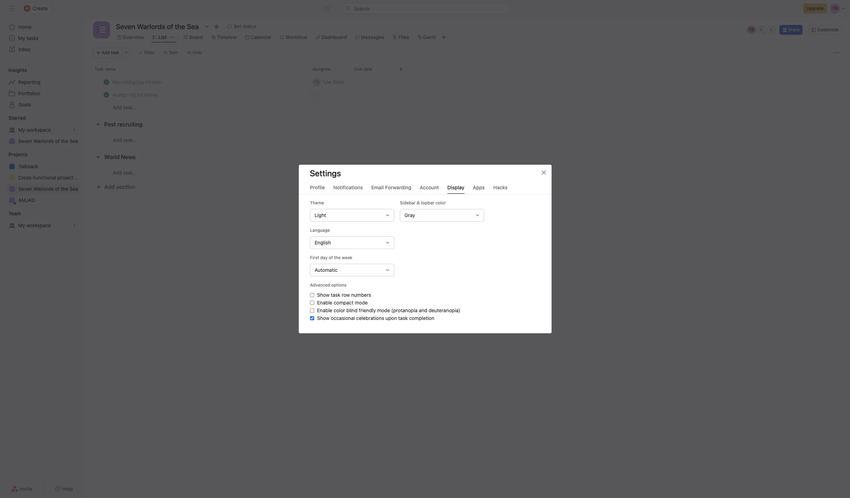 Task type: locate. For each thing, give the bounding box(es) containing it.
share button
[[780, 25, 803, 35]]

timeline link
[[211, 33, 237, 41]]

Show task row numbers checkbox
[[310, 293, 314, 297]]

task
[[94, 66, 104, 72]]

0 vertical spatial seven warlords of the sea
[[18, 138, 78, 144]]

sidebar & topbar color
[[400, 200, 446, 205]]

0 vertical spatial my workspace
[[18, 127, 51, 133]]

team button
[[0, 210, 21, 217]]

workspace down goals link
[[26, 127, 51, 133]]

1 seven warlords of the sea from the top
[[18, 138, 78, 144]]

insights element
[[0, 64, 84, 112]]

show for show task row numbers
[[317, 292, 329, 298]]

1 horizontal spatial color
[[436, 200, 446, 205]]

0 vertical spatial sea
[[70, 138, 78, 144]]

task… down recruiting
[[123, 137, 137, 143]]

2 add task… button from the top
[[113, 136, 137, 144]]

display
[[448, 184, 465, 190]]

seven warlords of the sea link up talkback 'link'
[[4, 136, 80, 147]]

enable right enable compact mode option
[[317, 300, 332, 306]]

None text field
[[114, 20, 201, 33]]

1 vertical spatial task
[[331, 292, 340, 298]]

0 vertical spatial task…
[[123, 104, 137, 110]]

2 seven warlords of the sea from the top
[[18, 186, 78, 192]]

0 vertical spatial task
[[111, 50, 119, 55]]

1 vertical spatial task…
[[123, 137, 137, 143]]

2 enable from the top
[[317, 307, 332, 313]]

warlords up talkback 'link'
[[33, 138, 54, 144]]

add for add task… button inside header untitled section tree grid
[[113, 104, 122, 110]]

seven warlords of the sea down cross-functional project plan
[[18, 186, 78, 192]]

sea inside starred element
[[70, 138, 78, 144]]

task inside button
[[111, 50, 119, 55]]

reporting
[[18, 79, 40, 85]]

seven up 'projects'
[[18, 138, 32, 144]]

2 workspace from the top
[[26, 222, 51, 228]]

collapse task list for this section image
[[95, 154, 101, 160]]

automatic
[[315, 267, 338, 273]]

add down post recruiting
[[113, 137, 122, 143]]

my workspace link down goals link
[[4, 124, 80, 136]]

2 my workspace link from the top
[[4, 220, 80, 231]]

color down the enable compact mode
[[334, 307, 345, 313]]

color up gray dropdown button
[[436, 200, 446, 205]]

Recruiting top Pirates text field
[[111, 79, 163, 86]]

1 warlords from the top
[[33, 138, 54, 144]]

my inside teams 'element'
[[18, 222, 25, 228]]

2 vertical spatial task…
[[123, 169, 137, 175]]

automatic button
[[310, 264, 394, 276]]

0 vertical spatial workspace
[[26, 127, 51, 133]]

0 horizontal spatial tb
[[314, 79, 320, 84]]

assignee
[[313, 66, 331, 72]]

my
[[18, 35, 25, 41], [18, 127, 25, 133], [18, 222, 25, 228]]

Completed checkbox
[[102, 78, 111, 86]]

task up name
[[111, 50, 119, 55]]

1 vertical spatial my workspace link
[[4, 220, 80, 231]]

my down the starred
[[18, 127, 25, 133]]

1 my workspace from the top
[[18, 127, 51, 133]]

add task… button down 'post recruiting' button
[[113, 136, 137, 144]]

project
[[57, 175, 73, 181]]

task… up section
[[123, 169, 137, 175]]

1 vertical spatial add task… row
[[85, 133, 850, 146]]

mode down numbers
[[355, 300, 368, 306]]

first day of the week
[[310, 255, 352, 260]]

mode
[[355, 300, 368, 306], [377, 307, 390, 313]]

my workspace inside starred element
[[18, 127, 51, 133]]

0 vertical spatial of
[[55, 138, 60, 144]]

sea
[[70, 138, 78, 144], [70, 186, 78, 192]]

seven warlords of the sea inside projects element
[[18, 186, 78, 192]]

global element
[[0, 17, 84, 59]]

2 task… from the top
[[123, 137, 137, 143]]

2 vertical spatial my
[[18, 222, 25, 228]]

1 vertical spatial warlords
[[33, 186, 54, 192]]

0 vertical spatial enable
[[317, 300, 332, 306]]

add inside header untitled section tree grid
[[113, 104, 122, 110]]

header untitled section tree grid
[[85, 76, 850, 114]]

seven
[[18, 138, 32, 144], [18, 186, 32, 192]]

of down cross-functional project plan
[[55, 186, 60, 192]]

0 vertical spatial the
[[61, 138, 68, 144]]

advanced
[[310, 282, 330, 288]]

task… for recruiting
[[123, 137, 137, 143]]

functional
[[33, 175, 56, 181]]

mode up upon
[[377, 307, 390, 313]]

upon
[[386, 315, 397, 321]]

1 vertical spatial seven warlords of the sea link
[[4, 183, 80, 195]]

my workspace down the starred
[[18, 127, 51, 133]]

1 vertical spatial show
[[317, 315, 329, 321]]

2 my from the top
[[18, 127, 25, 133]]

2 seven from the top
[[18, 186, 32, 192]]

Completed checkbox
[[102, 90, 111, 99]]

0 vertical spatial add task… button
[[113, 104, 137, 111]]

workspace down amjad link
[[26, 222, 51, 228]]

show right show occasional celebrations upon task completion option
[[317, 315, 329, 321]]

1 vertical spatial color
[[334, 307, 345, 313]]

enable right enable color blind friendly mode (protanopia and deuteranopia) checkbox
[[317, 307, 332, 313]]

2 vertical spatial add task…
[[113, 169, 137, 175]]

world news
[[104, 154, 136, 160]]

1 vertical spatial of
[[55, 186, 60, 192]]

add task… button inside header untitled section tree grid
[[113, 104, 137, 111]]

my workspace link down amjad link
[[4, 220, 80, 231]]

1 enable from the top
[[317, 300, 332, 306]]

warlords down cross-functional project plan link
[[33, 186, 54, 192]]

occasional
[[331, 315, 355, 321]]

light
[[315, 212, 326, 218]]

warlords inside starred element
[[33, 138, 54, 144]]

3 add task… button from the top
[[113, 169, 137, 177]]

of
[[55, 138, 60, 144], [55, 186, 60, 192], [329, 255, 333, 260]]

add task… button up section
[[113, 169, 137, 177]]

0 vertical spatial warlords
[[33, 138, 54, 144]]

task down (protanopia
[[398, 315, 408, 321]]

seven down cross-
[[18, 186, 32, 192]]

close image
[[541, 170, 547, 175]]

the inside projects element
[[61, 186, 68, 192]]

task name
[[94, 66, 116, 72]]

1 task… from the top
[[123, 104, 137, 110]]

0 vertical spatial mode
[[355, 300, 368, 306]]

my inside global element
[[18, 35, 25, 41]]

2 vertical spatial add task… row
[[85, 166, 850, 179]]

my inside starred element
[[18, 127, 25, 133]]

my down team
[[18, 222, 25, 228]]

home link
[[4, 21, 80, 33]]

add task… for news
[[113, 169, 137, 175]]

1 vertical spatial seven warlords of the sea
[[18, 186, 78, 192]]

1 horizontal spatial task
[[331, 292, 340, 298]]

tb inside header untitled section tree grid
[[314, 79, 320, 84]]

share
[[789, 27, 800, 32]]

2 add task… from the top
[[113, 137, 137, 143]]

portfolios link
[[4, 88, 80, 99]]

my workspace link
[[4, 124, 80, 136], [4, 220, 80, 231]]

2 seven warlords of the sea link from the top
[[4, 183, 80, 195]]

seven warlords of the sea up talkback 'link'
[[18, 138, 78, 144]]

1 sea from the top
[[70, 138, 78, 144]]

add task… button down assign hq locations text box at left top
[[113, 104, 137, 111]]

0 vertical spatial add task… row
[[85, 101, 850, 114]]

2 sea from the top
[[70, 186, 78, 192]]

show down advanced
[[317, 292, 329, 298]]

of up talkback 'link'
[[55, 138, 60, 144]]

warlords
[[33, 138, 54, 144], [33, 186, 54, 192]]

row containing tb
[[85, 76, 850, 89]]

1 show from the top
[[317, 292, 329, 298]]

completed image
[[102, 90, 111, 99]]

add task
[[102, 50, 119, 55]]

1 vertical spatial seven
[[18, 186, 32, 192]]

settings
[[310, 168, 341, 178]]

the down project
[[61, 186, 68, 192]]

1 my from the top
[[18, 35, 25, 41]]

my tasks
[[18, 35, 38, 41]]

2 add task… row from the top
[[85, 133, 850, 146]]

task for show
[[331, 292, 340, 298]]

color
[[436, 200, 446, 205], [334, 307, 345, 313]]

projects element
[[0, 148, 84, 207]]

due
[[354, 66, 362, 72]]

add for add task… button associated with news
[[113, 169, 122, 175]]

tb
[[749, 27, 754, 32], [314, 79, 320, 84]]

row
[[85, 63, 850, 76], [93, 75, 842, 76], [85, 76, 850, 89], [85, 88, 850, 101]]

add left section
[[104, 184, 115, 190]]

2 warlords from the top
[[33, 186, 54, 192]]

3 add task… row from the top
[[85, 166, 850, 179]]

gray button
[[400, 209, 484, 222]]

1 vertical spatial add task…
[[113, 137, 137, 143]]

upgrade button
[[804, 4, 827, 13]]

1 vertical spatial add task… button
[[113, 136, 137, 144]]

add for recruiting add task… button
[[113, 137, 122, 143]]

add task… down 'post recruiting' button
[[113, 137, 137, 143]]

account button
[[420, 184, 439, 194]]

1 horizontal spatial tb
[[749, 27, 754, 32]]

of inside starred element
[[55, 138, 60, 144]]

1 my workspace link from the top
[[4, 124, 80, 136]]

2 horizontal spatial task
[[398, 315, 408, 321]]

options
[[331, 282, 347, 288]]

warlords inside projects element
[[33, 186, 54, 192]]

0 vertical spatial seven
[[18, 138, 32, 144]]

add task… up section
[[113, 169, 137, 175]]

world
[[104, 154, 120, 160]]

2 show from the top
[[317, 315, 329, 321]]

1 vertical spatial sea
[[70, 186, 78, 192]]

show occasional celebrations upon task completion
[[317, 315, 434, 321]]

cross-functional project plan
[[18, 175, 84, 181]]

add section button
[[93, 181, 138, 193]]

1 add task… from the top
[[113, 104, 137, 110]]

3 my from the top
[[18, 222, 25, 228]]

add task… row
[[85, 101, 850, 114], [85, 133, 850, 146], [85, 166, 850, 179]]

task… down assign hq locations text box at left top
[[123, 104, 137, 110]]

1 vertical spatial enable
[[317, 307, 332, 313]]

workspace inside starred element
[[26, 127, 51, 133]]

1 vertical spatial my
[[18, 127, 25, 133]]

0 vertical spatial my
[[18, 35, 25, 41]]

add task… down assign hq locations text box at left top
[[113, 104, 137, 110]]

1 workspace from the top
[[26, 127, 51, 133]]

team
[[8, 210, 21, 216]]

my for teams 'element'
[[18, 222, 25, 228]]

the
[[61, 138, 68, 144], [61, 186, 68, 192], [334, 255, 341, 260]]

add up 'post recruiting' button
[[113, 104, 122, 110]]

seven warlords of the sea inside starred element
[[18, 138, 78, 144]]

add up add section button
[[113, 169, 122, 175]]

show
[[317, 292, 329, 298], [317, 315, 329, 321]]

seven warlords of the sea
[[18, 138, 78, 144], [18, 186, 78, 192]]

task… for news
[[123, 169, 137, 175]]

my left tasks
[[18, 35, 25, 41]]

1 horizontal spatial mode
[[377, 307, 390, 313]]

1 vertical spatial my workspace
[[18, 222, 51, 228]]

1 vertical spatial workspace
[[26, 222, 51, 228]]

Assign HQ locations text field
[[111, 91, 160, 98]]

invite button
[[7, 483, 37, 495]]

1 seven from the top
[[18, 138, 32, 144]]

add task… row for world news
[[85, 166, 850, 179]]

0 vertical spatial my workspace link
[[4, 124, 80, 136]]

notifications
[[333, 184, 363, 190]]

1 vertical spatial mode
[[377, 307, 390, 313]]

0 horizontal spatial mode
[[355, 300, 368, 306]]

0 horizontal spatial color
[[334, 307, 345, 313]]

2 my workspace from the top
[[18, 222, 51, 228]]

add task… button
[[113, 104, 137, 111], [113, 136, 137, 144], [113, 169, 137, 177]]

of right day at the left bottom of page
[[329, 255, 333, 260]]

gray
[[404, 212, 415, 218]]

2 vertical spatial add task… button
[[113, 169, 137, 177]]

apps
[[473, 184, 485, 190]]

1 vertical spatial the
[[61, 186, 68, 192]]

1 add task… button from the top
[[113, 104, 137, 111]]

3 task… from the top
[[123, 169, 137, 175]]

2 vertical spatial task
[[398, 315, 408, 321]]

1 vertical spatial tb
[[314, 79, 320, 84]]

0 vertical spatial tb
[[749, 27, 754, 32]]

the left "week"
[[334, 255, 341, 260]]

0 horizontal spatial task
[[111, 50, 119, 55]]

the up talkback 'link'
[[61, 138, 68, 144]]

0 vertical spatial show
[[317, 292, 329, 298]]

3 add task… from the top
[[113, 169, 137, 175]]

first
[[310, 255, 319, 260]]

seven warlords of the sea link down functional
[[4, 183, 80, 195]]

0 vertical spatial add task…
[[113, 104, 137, 110]]

my workspace down team
[[18, 222, 51, 228]]

add task…
[[113, 104, 137, 110], [113, 137, 137, 143], [113, 169, 137, 175]]

my for global element
[[18, 35, 25, 41]]

Enable color blind friendly mode (protanopia and deuteranopia) checkbox
[[310, 308, 314, 313]]

0 vertical spatial seven warlords of the sea link
[[4, 136, 80, 147]]

task left row
[[331, 292, 340, 298]]



Task type: describe. For each thing, give the bounding box(es) containing it.
add task… row for post recruiting
[[85, 133, 850, 146]]

dashboard
[[322, 34, 347, 40]]

starred element
[[0, 112, 84, 148]]

light button
[[310, 209, 394, 222]]

task for add
[[111, 50, 119, 55]]

black
[[333, 79, 344, 84]]

sidebar
[[400, 200, 416, 205]]

list
[[158, 34, 167, 40]]

show for show occasional celebrations upon task completion
[[317, 315, 329, 321]]

hide sidebar image
[[9, 6, 15, 11]]

portfolios
[[18, 90, 40, 96]]

tyler
[[322, 79, 332, 84]]

talkback link
[[4, 161, 80, 172]]

world news button
[[104, 151, 136, 163]]

topbar
[[421, 200, 434, 205]]

board link
[[184, 33, 203, 41]]

notifications button
[[333, 184, 363, 194]]

plan
[[75, 175, 84, 181]]

task… inside header untitled section tree grid
[[123, 104, 137, 110]]

tyler black
[[322, 79, 344, 84]]

my workspace inside teams 'element'
[[18, 222, 51, 228]]

timeline
[[217, 34, 237, 40]]

my workspace link inside starred element
[[4, 124, 80, 136]]

profile button
[[310, 184, 325, 194]]

week
[[342, 255, 352, 260]]

add task… button for recruiting
[[113, 136, 137, 144]]

enable color blind friendly mode (protanopia and deuteranopia)
[[317, 307, 460, 313]]

starred
[[8, 115, 26, 121]]

2 vertical spatial the
[[334, 255, 341, 260]]

row containing task name
[[85, 63, 850, 76]]

email
[[371, 184, 384, 190]]

goals link
[[4, 99, 80, 110]]

enable for enable compact mode
[[317, 300, 332, 306]]

add task… inside header untitled section tree grid
[[113, 104, 137, 110]]

date
[[364, 66, 372, 72]]

my workspace link inside teams 'element'
[[4, 220, 80, 231]]

theme
[[310, 200, 324, 205]]

show task row numbers
[[317, 292, 371, 298]]

add up task name
[[102, 50, 110, 55]]

sea inside projects element
[[70, 186, 78, 192]]

of inside projects element
[[55, 186, 60, 192]]

gantt
[[423, 34, 436, 40]]

list link
[[153, 33, 167, 41]]

remove from starred image
[[214, 24, 219, 29]]

email forwarding button
[[371, 184, 411, 194]]

warlords for second seven warlords of the sea link from the bottom of the page
[[33, 138, 54, 144]]

completed image
[[102, 78, 111, 86]]

assign hq locations cell
[[85, 88, 310, 101]]

celebrations
[[356, 315, 384, 321]]

add task… for recruiting
[[113, 137, 137, 143]]

Enable compact mode checkbox
[[310, 301, 314, 305]]

enable for enable color blind friendly mode (protanopia and deuteranopia)
[[317, 307, 332, 313]]

forwarding
[[385, 184, 411, 190]]

projects button
[[0, 151, 28, 158]]

dashboard link
[[316, 33, 347, 41]]

email forwarding
[[371, 184, 411, 190]]

name
[[105, 66, 116, 72]]

compact
[[334, 300, 353, 306]]

amjad
[[18, 197, 35, 203]]

insights button
[[0, 67, 27, 74]]

tb inside 'button'
[[749, 27, 754, 32]]

hacks
[[493, 184, 508, 190]]

list image
[[97, 26, 106, 34]]

Show occasional celebrations upon task completion checkbox
[[310, 316, 314, 320]]

the inside starred element
[[61, 138, 68, 144]]

talkback
[[18, 163, 38, 169]]

calendar link
[[245, 33, 272, 41]]

display button
[[448, 184, 465, 194]]

post
[[104, 121, 116, 128]]

messages link
[[355, 33, 384, 41]]

workflow link
[[280, 33, 308, 41]]

enable compact mode
[[317, 300, 368, 306]]

warlords for second seven warlords of the sea link
[[33, 186, 54, 192]]

workspace inside teams 'element'
[[26, 222, 51, 228]]

my tasks link
[[4, 33, 80, 44]]

home
[[18, 24, 32, 30]]

section
[[116, 184, 135, 190]]

advanced options
[[310, 282, 347, 288]]

1 seven warlords of the sea link from the top
[[4, 136, 80, 147]]

add task… button for news
[[113, 169, 137, 177]]

day
[[320, 255, 328, 260]]

seven inside starred element
[[18, 138, 32, 144]]

cross-
[[18, 175, 34, 181]]

&
[[417, 200, 420, 205]]

news
[[121, 154, 136, 160]]

gantt link
[[418, 33, 436, 41]]

inbox link
[[4, 44, 80, 55]]

recruiting top pirates cell
[[85, 76, 310, 89]]

0 vertical spatial color
[[436, 200, 446, 205]]

collapse task list for this section image
[[95, 122, 101, 127]]

english
[[315, 240, 331, 246]]

completion
[[409, 315, 434, 321]]

amjad link
[[4, 195, 80, 206]]

seven inside projects element
[[18, 186, 32, 192]]

cross-functional project plan link
[[4, 172, 84, 183]]

language
[[310, 228, 330, 233]]

hacks button
[[493, 184, 508, 194]]

insights
[[8, 67, 27, 73]]

files
[[398, 34, 409, 40]]

2 vertical spatial of
[[329, 255, 333, 260]]

files link
[[393, 33, 409, 41]]

numbers
[[351, 292, 371, 298]]

reporting link
[[4, 77, 80, 88]]

1 add task… row from the top
[[85, 101, 850, 114]]

(protanopia
[[391, 307, 418, 313]]

starred button
[[0, 115, 26, 122]]

teams element
[[0, 207, 84, 233]]

board
[[189, 34, 203, 40]]

messages
[[361, 34, 384, 40]]

goals
[[18, 102, 31, 107]]

calendar
[[251, 34, 272, 40]]

recruiting
[[117, 121, 143, 128]]

friendly
[[359, 307, 376, 313]]

tasks
[[26, 35, 38, 41]]

overview link
[[117, 33, 144, 41]]



Task type: vqa. For each thing, say whether or not it's contained in the screenshot.
the bottom My
yes



